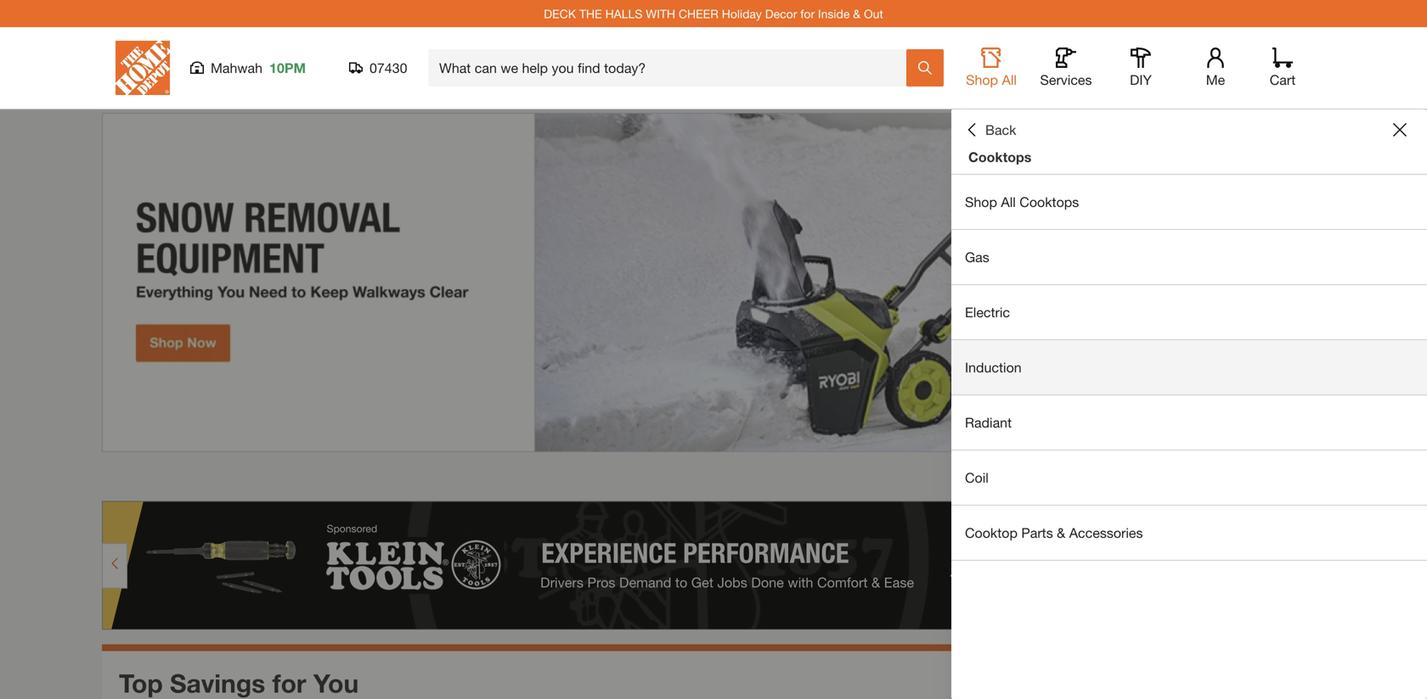 Task type: describe. For each thing, give the bounding box(es) containing it.
10pm
[[269, 60, 306, 76]]

the home depot logo image
[[116, 41, 170, 95]]

coil
[[965, 470, 989, 486]]

holiday
[[722, 7, 762, 21]]

parts
[[1021, 525, 1053, 542]]

electric
[[965, 305, 1010, 321]]

deck
[[544, 7, 576, 21]]

cheer
[[679, 7, 719, 21]]

the
[[579, 7, 602, 21]]

shop all cooktops link
[[951, 175, 1427, 229]]

feedback link image
[[1404, 287, 1427, 379]]

shop all
[[966, 72, 1017, 88]]

0 vertical spatial &
[[853, 7, 861, 21]]

diy button
[[1114, 48, 1168, 88]]

me
[[1206, 72, 1225, 88]]

electric link
[[951, 285, 1427, 340]]

1 horizontal spatial for
[[800, 7, 815, 21]]

cooktops inside the shop all cooktops link
[[1020, 194, 1079, 210]]

back
[[985, 122, 1016, 138]]

induction link
[[951, 341, 1427, 395]]

shop all cooktops
[[965, 194, 1079, 210]]

cooktop
[[965, 525, 1018, 542]]

top
[[119, 669, 163, 699]]

mahwah
[[211, 60, 263, 76]]

image for snow removal equipment everything you need to keep walkways clear image
[[102, 113, 1325, 453]]

decor
[[765, 7, 797, 21]]

cart
[[1270, 72, 1296, 88]]

cart link
[[1264, 48, 1301, 88]]

diy
[[1130, 72, 1152, 88]]

& inside menu
[[1057, 525, 1065, 542]]

What can we help you find today? search field
[[439, 50, 906, 86]]

gas link
[[951, 230, 1427, 285]]



Task type: locate. For each thing, give the bounding box(es) containing it.
0 horizontal spatial &
[[853, 7, 861, 21]]

for
[[800, 7, 815, 21], [272, 669, 306, 699]]

all inside the shop all cooktops link
[[1001, 194, 1016, 210]]

services
[[1040, 72, 1092, 88]]

1 vertical spatial shop
[[965, 194, 997, 210]]

cooktop parts & accessories link
[[951, 506, 1427, 561]]

shop all button
[[964, 48, 1019, 88]]

all for shop all cooktops
[[1001, 194, 1016, 210]]

1 vertical spatial for
[[272, 669, 306, 699]]

all for shop all
[[1002, 72, 1017, 88]]

you
[[313, 669, 359, 699]]

07430 button
[[349, 59, 408, 76]]

gas
[[965, 249, 989, 265]]

shop up back button
[[966, 72, 998, 88]]

mahwah 10pm
[[211, 60, 306, 76]]

all up back
[[1002, 72, 1017, 88]]

cooktop parts & accessories
[[965, 525, 1143, 542]]

shop
[[966, 72, 998, 88], [965, 194, 997, 210]]

for left you
[[272, 669, 306, 699]]

shop up gas
[[965, 194, 997, 210]]

0 vertical spatial for
[[800, 7, 815, 21]]

all down back
[[1001, 194, 1016, 210]]

services button
[[1039, 48, 1093, 88]]

1 vertical spatial cooktops
[[1020, 194, 1079, 210]]

shop inside button
[[966, 72, 998, 88]]

1 vertical spatial &
[[1057, 525, 1065, 542]]

halls
[[605, 7, 643, 21]]

cooktops
[[968, 149, 1032, 165], [1020, 194, 1079, 210]]

0 vertical spatial all
[[1002, 72, 1017, 88]]

0 horizontal spatial for
[[272, 669, 306, 699]]

back button
[[965, 121, 1016, 138]]

1 vertical spatial all
[[1001, 194, 1016, 210]]

induction
[[965, 360, 1022, 376]]

coil link
[[951, 451, 1427, 505]]

menu
[[951, 175, 1427, 562]]

deck the halls with cheer holiday decor for inside & out
[[544, 7, 883, 21]]

0 vertical spatial shop
[[966, 72, 998, 88]]

1 horizontal spatial &
[[1057, 525, 1065, 542]]

07430
[[370, 60, 407, 76]]

accessories
[[1069, 525, 1143, 542]]

savings
[[170, 669, 265, 699]]

inside
[[818, 7, 850, 21]]

for left inside
[[800, 7, 815, 21]]

me button
[[1188, 48, 1243, 88]]

&
[[853, 7, 861, 21], [1057, 525, 1065, 542]]

radiant
[[965, 415, 1012, 431]]

& right parts
[[1057, 525, 1065, 542]]

0 vertical spatial cooktops
[[968, 149, 1032, 165]]

shop inside menu
[[965, 194, 997, 210]]

shop for shop all
[[966, 72, 998, 88]]

all inside shop all button
[[1002, 72, 1017, 88]]

drawer close image
[[1393, 123, 1407, 137]]

top savings for you
[[119, 669, 359, 699]]

out
[[864, 7, 883, 21]]

& left out
[[853, 7, 861, 21]]

deck the halls with cheer holiday decor for inside & out link
[[544, 7, 883, 21]]

radiant link
[[951, 396, 1427, 450]]

with
[[646, 7, 675, 21]]

shop for shop all cooktops
[[965, 194, 997, 210]]

all
[[1002, 72, 1017, 88], [1001, 194, 1016, 210]]

menu containing shop all cooktops
[[951, 175, 1427, 562]]



Task type: vqa. For each thing, say whether or not it's contained in the screenshot.
Shop All Cooktops All
yes



